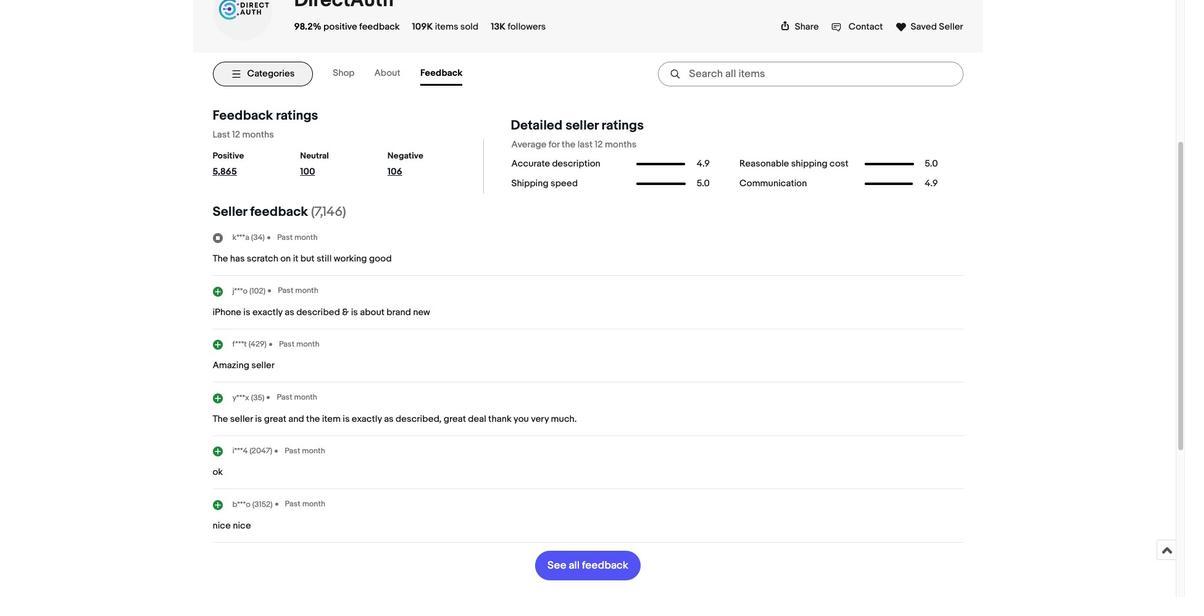 Task type: locate. For each thing, give the bounding box(es) containing it.
past month up it at the left of page
[[277, 232, 318, 242]]

2 vertical spatial seller
[[230, 413, 253, 425]]

100
[[300, 166, 315, 178]]

past for nice nice
[[285, 500, 301, 509]]

month up described
[[295, 286, 318, 296]]

month for the seller is great and the item is exactly as described, great deal thank you very much.
[[294, 393, 317, 403]]

1 horizontal spatial seller
[[939, 21, 964, 33]]

0 horizontal spatial great
[[264, 413, 286, 425]]

you
[[514, 413, 529, 425]]

0 vertical spatial the
[[562, 139, 576, 151]]

feedback up last
[[213, 108, 273, 124]]

past month up described
[[278, 286, 318, 296]]

see all feedback
[[548, 560, 628, 572]]

past month for the has scratch on it but still working good
[[277, 232, 318, 242]]

months up positive
[[242, 129, 274, 141]]

past up on
[[277, 232, 293, 242]]

0 vertical spatial feedback
[[359, 21, 400, 33]]

great left deal
[[444, 413, 466, 425]]

b***o
[[232, 500, 251, 510]]

k***a
[[232, 233, 249, 243]]

0 horizontal spatial ratings
[[276, 108, 318, 124]]

1 horizontal spatial feedback
[[420, 67, 463, 79]]

0 horizontal spatial feedback
[[213, 108, 273, 124]]

1 vertical spatial as
[[384, 413, 394, 425]]

past right the (3152) in the left of the page
[[285, 500, 301, 509]]

months inside feedback ratings last 12 months
[[242, 129, 274, 141]]

great
[[264, 413, 286, 425], [444, 413, 466, 425]]

about
[[360, 307, 385, 318]]

feedback down "109k items sold"
[[420, 67, 463, 79]]

is right item
[[343, 413, 350, 425]]

1 the from the top
[[213, 253, 228, 265]]

0 horizontal spatial exactly
[[252, 307, 283, 318]]

seller down (429)
[[251, 360, 275, 372]]

2 great from the left
[[444, 413, 466, 425]]

exactly down (102)
[[252, 307, 283, 318]]

feedback for 98.2% positive feedback
[[359, 21, 400, 33]]

1 horizontal spatial 5.0
[[925, 158, 938, 170]]

seller up k***a
[[213, 204, 247, 220]]

0 vertical spatial 4.9
[[697, 158, 710, 170]]

100 link
[[300, 166, 357, 183]]

feedback ratings last 12 months
[[213, 108, 318, 141]]

past for the has scratch on it but still working good
[[277, 232, 293, 242]]

feedback
[[359, 21, 400, 33], [250, 204, 308, 220], [582, 560, 628, 572]]

4.9 for accurate description
[[697, 158, 710, 170]]

feedback inside feedback ratings last 12 months
[[213, 108, 273, 124]]

ratings up average for the last 12 months
[[602, 118, 644, 134]]

exactly right item
[[352, 413, 382, 425]]

seller down y***x
[[230, 413, 253, 425]]

is
[[243, 307, 250, 318], [351, 307, 358, 318], [255, 413, 262, 425], [343, 413, 350, 425]]

j***o (102)
[[232, 286, 266, 296]]

tab list
[[333, 62, 482, 86]]

0 vertical spatial the
[[213, 253, 228, 265]]

the
[[562, 139, 576, 151], [306, 413, 320, 425]]

the has scratch on it but still working good
[[213, 253, 392, 265]]

1 horizontal spatial nice
[[233, 520, 251, 532]]

0 horizontal spatial 4.9
[[697, 158, 710, 170]]

past right (429)
[[279, 339, 295, 349]]

has
[[230, 253, 245, 265]]

0 horizontal spatial as
[[285, 307, 294, 318]]

2 vertical spatial feedback
[[582, 560, 628, 572]]

on
[[280, 253, 291, 265]]

(3152)
[[252, 500, 273, 510]]

1 vertical spatial the
[[213, 413, 228, 425]]

month
[[295, 232, 318, 242], [295, 286, 318, 296], [296, 339, 320, 349], [294, 393, 317, 403], [302, 446, 325, 456], [302, 500, 325, 509]]

12
[[232, 129, 240, 141], [595, 139, 603, 151]]

ratings up neutral
[[276, 108, 318, 124]]

(102)
[[249, 286, 266, 296]]

description
[[552, 158, 601, 170]]

seller
[[939, 21, 964, 33], [213, 204, 247, 220]]

month up the but
[[295, 232, 318, 242]]

month right the (3152) in the left of the page
[[302, 500, 325, 509]]

nice
[[213, 520, 231, 532], [233, 520, 251, 532]]

as left described
[[285, 307, 294, 318]]

deal
[[468, 413, 486, 425]]

past for amazing seller
[[279, 339, 295, 349]]

1 horizontal spatial the
[[562, 139, 576, 151]]

great left and
[[264, 413, 286, 425]]

feedback
[[420, 67, 463, 79], [213, 108, 273, 124]]

past month
[[277, 232, 318, 242], [278, 286, 318, 296], [279, 339, 320, 349], [277, 393, 317, 403], [285, 446, 325, 456], [285, 500, 325, 509]]

1 vertical spatial feedback
[[213, 108, 273, 124]]

past up and
[[277, 393, 292, 403]]

0 horizontal spatial seller
[[213, 204, 247, 220]]

4.9
[[697, 158, 710, 170], [925, 178, 938, 190]]

shipping speed
[[512, 178, 578, 190]]

months right last
[[605, 139, 637, 151]]

0 horizontal spatial nice
[[213, 520, 231, 532]]

past right (102)
[[278, 286, 294, 296]]

past for the seller is great and the item is exactly as described, great deal thank you very much.
[[277, 393, 292, 403]]

0 horizontal spatial months
[[242, 129, 274, 141]]

much.
[[551, 413, 577, 425]]

past right (2047)
[[285, 446, 300, 456]]

very
[[531, 413, 549, 425]]

as left described,
[[384, 413, 394, 425]]

positive
[[324, 21, 357, 33]]

1 horizontal spatial as
[[384, 413, 394, 425]]

past month down and
[[285, 446, 325, 456]]

98.2%
[[294, 21, 321, 33]]

0 vertical spatial seller
[[939, 21, 964, 33]]

described,
[[396, 413, 442, 425]]

1 horizontal spatial exactly
[[352, 413, 382, 425]]

feedback for feedback
[[420, 67, 463, 79]]

month down described
[[296, 339, 320, 349]]

seller right saved
[[939, 21, 964, 33]]

2 nice from the left
[[233, 520, 251, 532]]

months
[[242, 129, 274, 141], [605, 139, 637, 151]]

past month down described
[[279, 339, 320, 349]]

share button
[[780, 21, 819, 33]]

1 vertical spatial exactly
[[352, 413, 382, 425]]

month up and
[[294, 393, 317, 403]]

the for the has scratch on it but still working good
[[213, 253, 228, 265]]

Search all items field
[[658, 62, 964, 86]]

seller for the
[[230, 413, 253, 425]]

0 horizontal spatial 12
[[232, 129, 240, 141]]

working
[[334, 253, 367, 265]]

seller
[[566, 118, 599, 134], [251, 360, 275, 372], [230, 413, 253, 425]]

reasonable
[[740, 158, 789, 170]]

tab list containing shop
[[333, 62, 482, 86]]

1 horizontal spatial great
[[444, 413, 466, 425]]

2 horizontal spatial feedback
[[582, 560, 628, 572]]

feedback inside tab list
[[420, 67, 463, 79]]

2 the from the top
[[213, 413, 228, 425]]

month for the has scratch on it but still working good
[[295, 232, 318, 242]]

new
[[413, 307, 430, 318]]

last
[[578, 139, 593, 151]]

all
[[569, 560, 580, 572]]

past month right the (3152) in the left of the page
[[285, 500, 325, 509]]

nice down b***o
[[233, 520, 251, 532]]

5.0 for reasonable shipping cost
[[925, 158, 938, 170]]

feedback up (34)
[[250, 204, 308, 220]]

past month up and
[[277, 393, 317, 403]]

13k followers
[[491, 21, 546, 33]]

the seller is great and the item is exactly as described, great deal thank you very much.
[[213, 413, 577, 425]]

&
[[342, 307, 349, 318]]

1 horizontal spatial 4.9
[[925, 178, 938, 190]]

positive 5,865
[[213, 151, 244, 178]]

0 horizontal spatial 5.0
[[697, 178, 710, 190]]

past month for iphone is exactly as described  & is about brand new
[[278, 286, 318, 296]]

seller up last
[[566, 118, 599, 134]]

0 vertical spatial seller
[[566, 118, 599, 134]]

1 vertical spatial 4.9
[[925, 178, 938, 190]]

ratings inside feedback ratings last 12 months
[[276, 108, 318, 124]]

the right and
[[306, 413, 320, 425]]

0 vertical spatial exactly
[[252, 307, 283, 318]]

month down and
[[302, 446, 325, 456]]

feedback right positive
[[359, 21, 400, 33]]

accurate
[[512, 158, 550, 170]]

feedback right the all
[[582, 560, 628, 572]]

the right for
[[562, 139, 576, 151]]

the
[[213, 253, 228, 265], [213, 413, 228, 425]]

1 vertical spatial seller
[[251, 360, 275, 372]]

0 vertical spatial feedback
[[420, 67, 463, 79]]

past for iphone is exactly as described  & is about brand new
[[278, 286, 294, 296]]

as
[[285, 307, 294, 318], [384, 413, 394, 425]]

exactly
[[252, 307, 283, 318], [352, 413, 382, 425]]

1 horizontal spatial feedback
[[359, 21, 400, 33]]

past
[[277, 232, 293, 242], [278, 286, 294, 296], [279, 339, 295, 349], [277, 393, 292, 403], [285, 446, 300, 456], [285, 500, 301, 509]]

(35)
[[251, 393, 265, 403]]

1 vertical spatial feedback
[[250, 204, 308, 220]]

past for ok
[[285, 446, 300, 456]]

1 vertical spatial 5.0
[[697, 178, 710, 190]]

is right "iphone"
[[243, 307, 250, 318]]

negative 106
[[388, 151, 423, 178]]

nice down ok
[[213, 520, 231, 532]]

5.0 for shipping speed
[[697, 178, 710, 190]]

feedback for feedback ratings last 12 months
[[213, 108, 273, 124]]

directauth image
[[213, 0, 272, 41]]

0 vertical spatial 5.0
[[925, 158, 938, 170]]

1 horizontal spatial months
[[605, 139, 637, 151]]

scratch
[[247, 253, 278, 265]]

it
[[293, 253, 299, 265]]

106 link
[[388, 166, 444, 183]]

0 vertical spatial as
[[285, 307, 294, 318]]

past month for nice nice
[[285, 500, 325, 509]]

neutral 100
[[300, 151, 329, 178]]

0 horizontal spatial the
[[306, 413, 320, 425]]

followers
[[508, 21, 546, 33]]

month for ok
[[302, 446, 325, 456]]



Task type: vqa. For each thing, say whether or not it's contained in the screenshot.
Men's Shoes's Men's
no



Task type: describe. For each thing, give the bounding box(es) containing it.
items
[[435, 21, 458, 33]]

described
[[296, 307, 340, 318]]

shipping
[[791, 158, 828, 170]]

neutral
[[300, 151, 329, 161]]

106
[[388, 166, 402, 178]]

past month for ok
[[285, 446, 325, 456]]

5,865
[[213, 166, 237, 178]]

(34)
[[251, 233, 265, 243]]

reasonable shipping cost
[[740, 158, 849, 170]]

item
[[322, 413, 341, 425]]

b***o (3152)
[[232, 500, 273, 510]]

last
[[213, 129, 230, 141]]

brand
[[387, 307, 411, 318]]

nice nice
[[213, 520, 251, 532]]

1 horizontal spatial ratings
[[602, 118, 644, 134]]

iphone
[[213, 307, 241, 318]]

communication
[[740, 178, 807, 190]]

but
[[301, 253, 315, 265]]

98.2% positive feedback
[[294, 21, 400, 33]]

5,865 link
[[213, 166, 269, 183]]

still
[[317, 253, 332, 265]]

saved seller button
[[896, 21, 964, 33]]

1 vertical spatial seller
[[213, 204, 247, 220]]

(429)
[[249, 340, 267, 350]]

seller feedback (7,146)
[[213, 204, 346, 220]]

sold
[[461, 21, 479, 33]]

month for nice nice
[[302, 500, 325, 509]]

speed
[[551, 178, 578, 190]]

4.9 for communication
[[925, 178, 938, 190]]

for
[[549, 139, 560, 151]]

saved seller
[[911, 21, 964, 33]]

month for amazing seller
[[296, 339, 320, 349]]

categories button
[[213, 62, 313, 86]]

detailed seller ratings
[[511, 118, 644, 134]]

average for the last 12 months
[[512, 139, 637, 151]]

thank
[[488, 413, 512, 425]]

k***a (34)
[[232, 233, 265, 243]]

contact
[[849, 21, 883, 33]]

i***4 (2047)
[[232, 447, 272, 456]]

average
[[512, 139, 547, 151]]

saved
[[911, 21, 937, 33]]

i***4
[[232, 447, 248, 456]]

see
[[548, 560, 567, 572]]

past month for the seller is great and the item is exactly as described, great deal thank you very much.
[[277, 393, 317, 403]]

(7,146)
[[311, 204, 346, 220]]

f***t
[[232, 340, 247, 350]]

see all feedback link
[[535, 551, 641, 581]]

accurate description
[[512, 158, 601, 170]]

amazing seller
[[213, 360, 275, 372]]

positive
[[213, 151, 244, 161]]

109k
[[412, 21, 433, 33]]

1 horizontal spatial 12
[[595, 139, 603, 151]]

seller inside button
[[939, 21, 964, 33]]

the for the seller is great and the item is exactly as described, great deal thank you very much.
[[213, 413, 228, 425]]

negative
[[388, 151, 423, 161]]

ok
[[213, 467, 223, 479]]

12 inside feedback ratings last 12 months
[[232, 129, 240, 141]]

y***x (35)
[[232, 393, 265, 403]]

cost
[[830, 158, 849, 170]]

f***t (429)
[[232, 340, 267, 350]]

good
[[369, 253, 392, 265]]

contact link
[[831, 21, 883, 33]]

0 horizontal spatial feedback
[[250, 204, 308, 220]]

1 vertical spatial the
[[306, 413, 320, 425]]

detailed
[[511, 118, 563, 134]]

past month for amazing seller
[[279, 339, 320, 349]]

categories
[[247, 68, 295, 80]]

iphone is exactly as described  & is about brand new
[[213, 307, 430, 318]]

j***o
[[232, 286, 248, 296]]

month for iphone is exactly as described  & is about brand new
[[295, 286, 318, 296]]

shipping
[[512, 178, 549, 190]]

shop
[[333, 67, 355, 79]]

seller for amazing
[[251, 360, 275, 372]]

share
[[795, 21, 819, 33]]

13k
[[491, 21, 506, 33]]

y***x
[[232, 393, 249, 403]]

is right &
[[351, 307, 358, 318]]

about
[[375, 67, 400, 79]]

1 nice from the left
[[213, 520, 231, 532]]

is down (35)
[[255, 413, 262, 425]]

amazing
[[213, 360, 249, 372]]

seller for detailed
[[566, 118, 599, 134]]

1 great from the left
[[264, 413, 286, 425]]

109k items sold
[[412, 21, 479, 33]]

feedback for see all feedback
[[582, 560, 628, 572]]

and
[[289, 413, 304, 425]]



